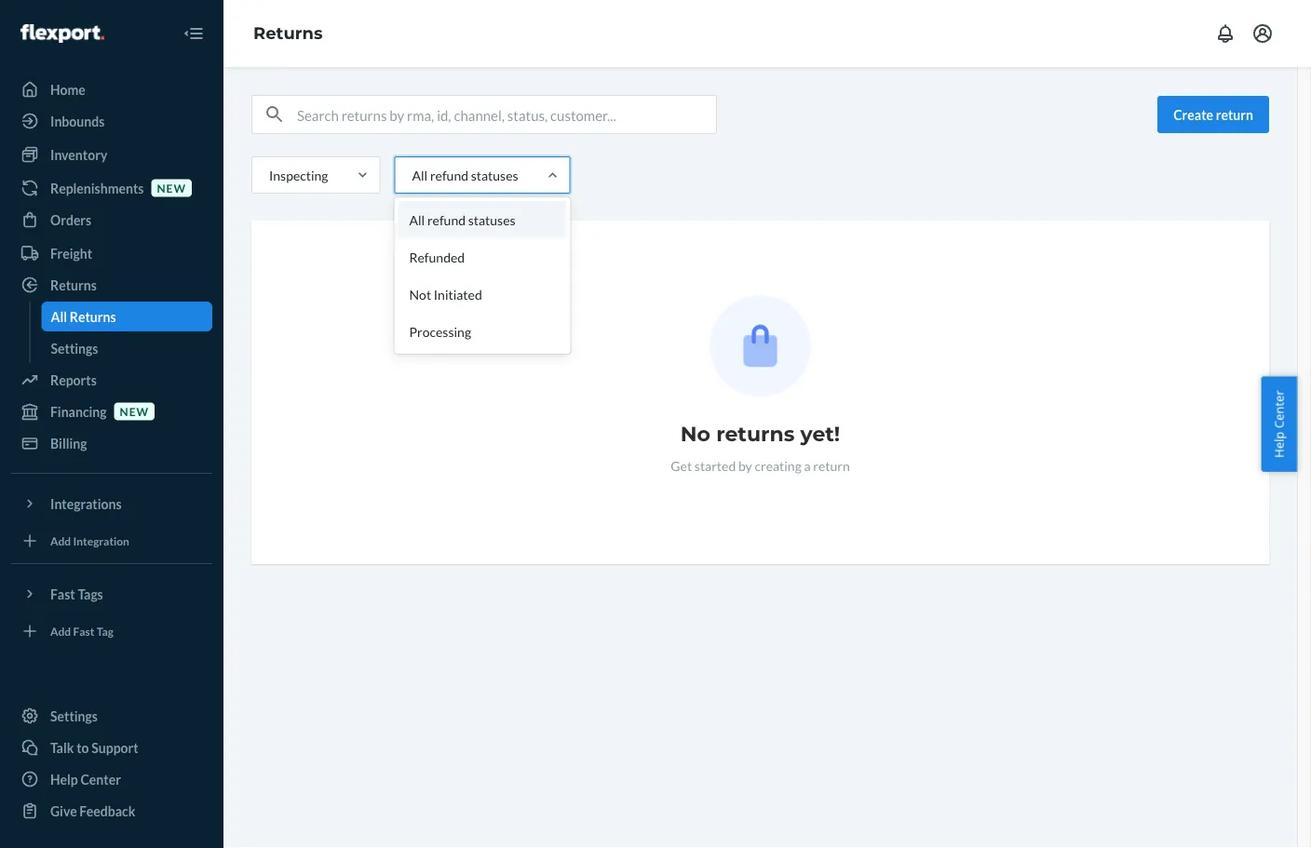 Task type: vqa. For each thing, say whether or not it's contained in the screenshot.
the bottom Settings Link
yes



Task type: locate. For each thing, give the bounding box(es) containing it.
add down 'fast tags'
[[50, 625, 71, 638]]

no returns yet!
[[681, 422, 840, 447]]

0 horizontal spatial return
[[814, 458, 850, 474]]

home
[[50, 82, 86, 97]]

1 horizontal spatial help center
[[1271, 390, 1288, 458]]

give
[[50, 803, 77, 819]]

help center link
[[11, 765, 212, 795]]

1 horizontal spatial new
[[157, 181, 186, 195]]

by
[[739, 458, 752, 474]]

settings up to
[[50, 708, 98, 724]]

new down reports link
[[120, 405, 149, 418]]

1 vertical spatial returns link
[[11, 270, 212, 300]]

settings link
[[41, 334, 212, 363], [11, 701, 212, 731]]

1 horizontal spatial return
[[1216, 107, 1254, 123]]

help center button
[[1262, 377, 1298, 472]]

add integration
[[50, 534, 129, 548]]

0 vertical spatial fast
[[50, 586, 75, 602]]

add left integration
[[50, 534, 71, 548]]

all refund statuses up refunded
[[409, 212, 516, 228]]

talk to support button
[[11, 733, 212, 763]]

returns
[[717, 422, 795, 447]]

1 add from the top
[[50, 534, 71, 548]]

orders
[[50, 212, 91, 228]]

all refund statuses down search returns by rma, id, channel, status, customer... text box
[[412, 167, 519, 183]]

help
[[1271, 432, 1288, 458], [50, 772, 78, 788]]

0 vertical spatial add
[[50, 534, 71, 548]]

fast tags
[[50, 586, 103, 602]]

help center
[[1271, 390, 1288, 458], [50, 772, 121, 788]]

open notifications image
[[1215, 22, 1237, 45]]

create return
[[1174, 107, 1254, 123]]

new up orders link
[[157, 181, 186, 195]]

0 horizontal spatial center
[[81, 772, 121, 788]]

center
[[1271, 390, 1288, 429], [81, 772, 121, 788]]

to
[[77, 740, 89, 756]]

2 add from the top
[[50, 625, 71, 638]]

0 horizontal spatial new
[[120, 405, 149, 418]]

returns
[[253, 23, 323, 43], [50, 277, 97, 293], [70, 309, 116, 325]]

1 vertical spatial return
[[814, 458, 850, 474]]

talk
[[50, 740, 74, 756]]

all
[[412, 167, 428, 183], [409, 212, 425, 228], [51, 309, 67, 325]]

integrations button
[[11, 489, 212, 519]]

1 vertical spatial new
[[120, 405, 149, 418]]

initiated
[[434, 286, 482, 302]]

1 vertical spatial returns
[[50, 277, 97, 293]]

new for financing
[[120, 405, 149, 418]]

not initiated
[[409, 286, 482, 302]]

inbounds link
[[11, 106, 212, 136]]

return
[[1216, 107, 1254, 123], [814, 458, 850, 474]]

settings up "reports"
[[51, 340, 98, 356]]

1 vertical spatial all
[[409, 212, 425, 228]]

statuses
[[471, 167, 519, 183], [468, 212, 516, 228]]

fast left tag
[[73, 625, 94, 638]]

1 vertical spatial settings
[[50, 708, 98, 724]]

close navigation image
[[183, 22, 205, 45]]

0 vertical spatial help center
[[1271, 390, 1288, 458]]

orders link
[[11, 205, 212, 235]]

add for add fast tag
[[50, 625, 71, 638]]

settings link down all returns link
[[41, 334, 212, 363]]

settings link up talk to support button
[[11, 701, 212, 731]]

0 vertical spatial return
[[1216, 107, 1254, 123]]

fast tags button
[[11, 579, 212, 609]]

statuses down search returns by rma, id, channel, status, customer... text box
[[471, 167, 519, 183]]

0 vertical spatial center
[[1271, 390, 1288, 429]]

integrations
[[50, 496, 122, 512]]

new
[[157, 181, 186, 195], [120, 405, 149, 418]]

0 vertical spatial new
[[157, 181, 186, 195]]

flexport logo image
[[20, 24, 104, 43]]

statuses up initiated
[[468, 212, 516, 228]]

billing
[[50, 436, 87, 451]]

1 horizontal spatial help
[[1271, 432, 1288, 458]]

not
[[409, 286, 431, 302]]

returns link
[[253, 23, 323, 43], [11, 270, 212, 300]]

1 vertical spatial center
[[81, 772, 121, 788]]

1 vertical spatial statuses
[[468, 212, 516, 228]]

settings
[[51, 340, 98, 356], [50, 708, 98, 724]]

all refund statuses
[[412, 167, 519, 183], [409, 212, 516, 228]]

0 horizontal spatial help
[[50, 772, 78, 788]]

add
[[50, 534, 71, 548], [50, 625, 71, 638]]

reports link
[[11, 365, 212, 395]]

1 vertical spatial help center
[[50, 772, 121, 788]]

refund
[[430, 167, 469, 183], [427, 212, 466, 228]]

return right create
[[1216, 107, 1254, 123]]

processing
[[409, 324, 471, 340]]

1 settings from the top
[[51, 340, 98, 356]]

add fast tag
[[50, 625, 114, 638]]

0 horizontal spatial returns link
[[11, 270, 212, 300]]

give feedback button
[[11, 796, 212, 826]]

1 vertical spatial add
[[50, 625, 71, 638]]

return right a
[[814, 458, 850, 474]]

1 horizontal spatial returns link
[[253, 23, 323, 43]]

add fast tag link
[[11, 617, 212, 647]]

1 horizontal spatial center
[[1271, 390, 1288, 429]]

get
[[671, 458, 692, 474]]

0 vertical spatial settings
[[51, 340, 98, 356]]

2 vertical spatial returns
[[70, 309, 116, 325]]

fast
[[50, 586, 75, 602], [73, 625, 94, 638]]

center inside help center button
[[1271, 390, 1288, 429]]

billing link
[[11, 429, 212, 458]]

fast left "tags"
[[50, 586, 75, 602]]

0 vertical spatial help
[[1271, 432, 1288, 458]]



Task type: describe. For each thing, give the bounding box(es) containing it.
all returns link
[[41, 302, 212, 332]]

center inside the help center link
[[81, 772, 121, 788]]

tags
[[78, 586, 103, 602]]

0 vertical spatial refund
[[430, 167, 469, 183]]

feedback
[[79, 803, 135, 819]]

empty list image
[[710, 295, 811, 397]]

no
[[681, 422, 711, 447]]

freight link
[[11, 238, 212, 268]]

a
[[804, 458, 811, 474]]

support
[[92, 740, 138, 756]]

reports
[[50, 372, 97, 388]]

inventory link
[[11, 140, 212, 170]]

add integration link
[[11, 526, 212, 556]]

inspecting
[[269, 167, 328, 183]]

0 vertical spatial returns
[[253, 23, 323, 43]]

1 vertical spatial refund
[[427, 212, 466, 228]]

create return button
[[1158, 96, 1270, 133]]

integration
[[73, 534, 129, 548]]

financing
[[50, 404, 107, 420]]

replenishments
[[50, 180, 144, 196]]

creating
[[755, 458, 802, 474]]

home link
[[11, 75, 212, 104]]

all returns
[[51, 309, 116, 325]]

freight
[[50, 245, 92, 261]]

1 vertical spatial fast
[[73, 625, 94, 638]]

0 vertical spatial all
[[412, 167, 428, 183]]

tag
[[97, 625, 114, 638]]

1 vertical spatial all refund statuses
[[409, 212, 516, 228]]

yet!
[[801, 422, 840, 447]]

get started by creating a return
[[671, 458, 850, 474]]

0 vertical spatial returns link
[[253, 23, 323, 43]]

inventory
[[50, 147, 107, 163]]

create
[[1174, 107, 1214, 123]]

give feedback
[[50, 803, 135, 819]]

2 settings from the top
[[50, 708, 98, 724]]

0 vertical spatial statuses
[[471, 167, 519, 183]]

1 vertical spatial settings link
[[11, 701, 212, 731]]

started
[[695, 458, 736, 474]]

0 vertical spatial all refund statuses
[[412, 167, 519, 183]]

open account menu image
[[1252, 22, 1274, 45]]

1 vertical spatial help
[[50, 772, 78, 788]]

Search returns by rma, id, channel, status, customer... text field
[[297, 96, 716, 133]]

fast inside dropdown button
[[50, 586, 75, 602]]

talk to support
[[50, 740, 138, 756]]

add for add integration
[[50, 534, 71, 548]]

return inside button
[[1216, 107, 1254, 123]]

0 horizontal spatial help center
[[50, 772, 121, 788]]

inbounds
[[50, 113, 105, 129]]

new for replenishments
[[157, 181, 186, 195]]

0 vertical spatial settings link
[[41, 334, 212, 363]]

2 vertical spatial all
[[51, 309, 67, 325]]

help center inside button
[[1271, 390, 1288, 458]]

help inside button
[[1271, 432, 1288, 458]]

refunded
[[409, 249, 465, 265]]



